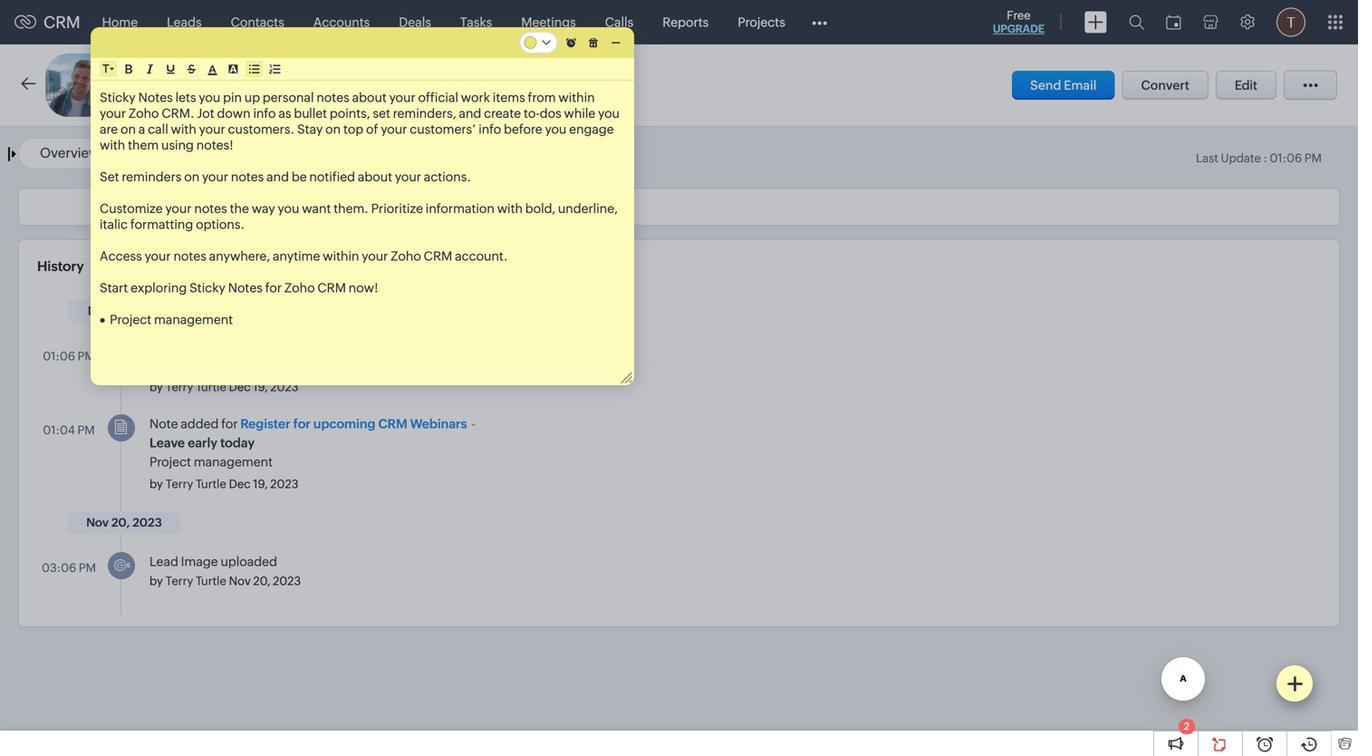 Task type: describe. For each thing, give the bounding box(es) containing it.
about for notes
[[352, 90, 387, 105]]

accounts link
[[299, 0, 385, 44]]

1 horizontal spatial zoho
[[285, 281, 315, 295]]

your inside customize your notes the way you want them. prioritize information with bold, underline, italic formatting options.
[[165, 201, 192, 216]]

reports link
[[648, 0, 724, 44]]

1 vertical spatial notes
[[228, 281, 263, 295]]

your up prioritize
[[395, 170, 422, 184]]

home link
[[88, 0, 152, 44]]

pm right :
[[1305, 151, 1323, 165]]

formatting
[[130, 217, 193, 232]]

1 turtle from the top
[[196, 380, 226, 394]]

access your notes anywhere, anytime within your zoho crm account.
[[100, 249, 508, 263]]

the
[[230, 201, 249, 216]]

jot
[[197, 106, 215, 121]]

free upgrade
[[993, 9, 1045, 35]]

meetings link
[[507, 0, 591, 44]]

1 vertical spatial sticky
[[190, 281, 226, 295]]

added
[[181, 417, 219, 431]]

are
[[100, 122, 118, 136]]

1 vertical spatial within
[[323, 249, 359, 263]]

overview
[[40, 145, 100, 161]]

webinars
[[410, 417, 467, 431]]

points,
[[330, 106, 370, 121]]

today
[[220, 436, 255, 450]]

turtle inside lead image uploaded by terry turtle nov 20, 2023
[[196, 574, 226, 588]]

send
[[1031, 78, 1062, 92]]

sticky notes lets you pin up personal notes about your official work items from within your zoho crm. jot down info as bullet points, set reminders, and create to-dos while you are on a call with your customers. stay on top of your customers' info before you engage with them using notes!
[[100, 90, 623, 152]]

timeline link
[[139, 145, 193, 161]]

0 horizontal spatial on
[[121, 122, 136, 136]]

leads link
[[152, 0, 216, 44]]

within inside sticky notes lets you pin up personal notes about your official work items from within your zoho crm. jot down info as bullet points, set reminders, and create to-dos while you are on a call with your customers. stay on top of your customers' info before you engage with them using notes!
[[559, 90, 595, 105]]

about for notified
[[358, 170, 393, 184]]

with inside customize your notes the way you want them. prioritize information with bold, underline, italic formatting options.
[[497, 201, 523, 216]]

your up 'notes!'
[[199, 122, 225, 136]]

delete image
[[589, 38, 598, 48]]

of
[[366, 122, 378, 136]]

you up engage
[[598, 106, 620, 121]]

customers'
[[410, 122, 476, 136]]

last update : 01:06 pm
[[1197, 151, 1323, 165]]

you up jot
[[199, 90, 221, 105]]

zoho inside sticky notes lets you pin up personal notes about your official work items from within your zoho crm. jot down info as bullet points, set reminders, and create to-dos while you are on a call with your customers. stay on top of your customers' info before you engage with them using notes!
[[129, 106, 159, 121]]

your down set
[[381, 122, 407, 136]]

reports
[[663, 15, 709, 29]]

1 horizontal spatial 01:06
[[1271, 151, 1303, 165]]

them
[[128, 138, 159, 152]]

image
[[181, 554, 218, 569]]

upgrade
[[993, 23, 1045, 35]]

calls link
[[591, 0, 648, 44]]

crm inside the note added for register for upcoming crm webinars - leave early today project management by terry turtle dec 19, 2023
[[378, 417, 408, 431]]

leads
[[167, 15, 202, 29]]

2
[[1185, 721, 1190, 732]]

customize your notes the way you want them. prioritize information with bold, underline, italic formatting options.
[[100, 201, 621, 232]]

lead image uploaded by terry turtle nov 20, 2023
[[150, 554, 301, 588]]

set
[[100, 170, 119, 184]]

pin
[[223, 90, 242, 105]]

your up exploring
[[145, 249, 171, 263]]

way
[[252, 201, 275, 216]]

mr.
[[122, 74, 151, 95]]

calendar image
[[1167, 15, 1182, 29]]

crm left 'account.' in the top left of the page
[[424, 249, 453, 263]]

:
[[1264, 151, 1268, 165]]

bullet
[[294, 106, 327, 121]]

overview link
[[40, 145, 100, 161]]

contacts link
[[216, 0, 299, 44]]

free
[[1007, 9, 1031, 22]]

notes inside customize your notes the way you want them. prioritize information with bold, underline, italic formatting options.
[[194, 201, 227, 216]]

contacts
[[231, 15, 285, 29]]

pm for note added for
[[77, 423, 95, 437]]

call
[[148, 122, 168, 136]]

nov
[[229, 574, 251, 588]]

and inside sticky notes lets you pin up personal notes about your official work items from within your zoho crm. jot down info as bullet points, set reminders, and create to-dos while you are on a call with your customers. stay on top of your customers' info before you engage with them using notes!
[[459, 106, 482, 121]]

projects
[[738, 15, 786, 29]]

create new sticky note image
[[1287, 675, 1304, 692]]

last
[[1197, 151, 1219, 165]]

timeline
[[139, 145, 193, 161]]

20,
[[253, 574, 270, 588]]

to-
[[524, 106, 540, 121]]

deals
[[399, 15, 431, 29]]

upcoming
[[314, 417, 376, 431]]

lead
[[150, 554, 178, 569]]

for for notes
[[265, 281, 282, 295]]

customers.
[[228, 122, 295, 136]]

start
[[100, 281, 128, 295]]

for for register
[[293, 417, 311, 431]]

dec inside the note added for register for upcoming crm webinars - leave early today project management by terry turtle dec 19, 2023
[[229, 477, 251, 491]]

&
[[451, 78, 461, 94]]

start exploring sticky notes for zoho crm now!
[[100, 281, 379, 295]]

tasks link
[[446, 0, 507, 44]]

0 vertical spatial info
[[253, 106, 276, 121]]

- inside the note added for register for upcoming crm webinars - leave early today project management by terry turtle dec 19, 2023
[[472, 417, 476, 431]]

official
[[418, 90, 459, 105]]

1 vertical spatial with
[[100, 138, 125, 152]]

your down 'notes!'
[[202, 170, 229, 184]]

your up now!
[[362, 249, 388, 263]]

anywhere,
[[209, 249, 270, 263]]

bold,
[[526, 201, 556, 216]]

michael
[[155, 74, 224, 95]]

reminders
[[122, 170, 182, 184]]

03:06
[[42, 561, 76, 575]]

early
[[188, 436, 218, 450]]

crm.
[[162, 106, 195, 121]]

underline,
[[558, 201, 618, 216]]

set reminders on your notes and be notified about your actions.
[[100, 170, 471, 184]]

your up are
[[100, 106, 126, 121]]

uploaded
[[221, 554, 277, 569]]

note added for register for upcoming crm webinars - leave early today project management by terry turtle dec 19, 2023
[[150, 417, 476, 491]]

pm for lead image uploaded
[[79, 561, 96, 575]]

lets
[[176, 90, 196, 105]]

send email
[[1031, 78, 1097, 92]]

up
[[245, 90, 260, 105]]

create menu element
[[1074, 0, 1119, 44]]

minimize image
[[612, 41, 621, 44]]

0 horizontal spatial for
[[221, 417, 238, 431]]

reminder image
[[566, 38, 576, 48]]

calls
[[605, 15, 634, 29]]

1 vertical spatial zoho
[[391, 249, 421, 263]]

create
[[484, 106, 521, 121]]

(sample)
[[271, 74, 350, 95]]



Task type: vqa. For each thing, say whether or not it's contained in the screenshot.
Contact Name
no



Task type: locate. For each thing, give the bounding box(es) containing it.
0 vertical spatial within
[[559, 90, 595, 105]]

2 vertical spatial with
[[497, 201, 523, 216]]

prioritize
[[371, 201, 423, 216]]

2023 inside lead image uploaded by terry turtle nov 20, 2023
[[273, 574, 301, 588]]

2 vertical spatial terry
[[166, 574, 193, 588]]

0 vertical spatial turtle
[[196, 380, 226, 394]]

on down using
[[184, 170, 200, 184]]

notes up points, at the top left of page
[[317, 90, 350, 105]]

19, down today
[[253, 477, 268, 491]]

2 vertical spatial zoho
[[285, 281, 315, 295]]

notes inside sticky notes lets you pin up personal notes about your official work items from within your zoho crm. jot down info as bullet points, set reminders, and create to-dos while you are on a call with your customers. stay on top of your customers' info before you engage with them using notes!
[[138, 90, 173, 105]]

notes up the
[[231, 170, 264, 184]]

edit button
[[1217, 71, 1277, 100]]

buckley
[[361, 78, 411, 94]]

notes up crm.
[[138, 90, 173, 105]]

send email button
[[1013, 71, 1116, 100]]

1 vertical spatial dec
[[229, 477, 251, 491]]

with down are
[[100, 138, 125, 152]]

19,
[[253, 380, 268, 394], [253, 477, 268, 491]]

1 19, from the top
[[253, 380, 268, 394]]

search image
[[1130, 15, 1145, 30]]

for down anytime
[[265, 281, 282, 295]]

with down crm.
[[171, 122, 197, 136]]

01:04 pm
[[43, 423, 95, 437]]

by inside lead image uploaded by terry turtle nov 20, 2023
[[150, 574, 163, 588]]

pm right 03:06
[[79, 561, 96, 575]]

terry down leave
[[166, 477, 193, 491]]

projects link
[[724, 0, 800, 44]]

edit
[[1236, 78, 1258, 92]]

pm for by
[[78, 349, 95, 363]]

as
[[279, 106, 291, 121]]

you
[[199, 90, 221, 105], [598, 106, 620, 121], [545, 122, 567, 136], [278, 201, 300, 216]]

turtle inside the note added for register for upcoming crm webinars - leave early today project management by terry turtle dec 19, 2023
[[196, 477, 226, 491]]

info down create
[[479, 122, 502, 136]]

0 vertical spatial management
[[154, 312, 233, 327]]

within up while
[[559, 90, 595, 105]]

for right the register
[[293, 417, 311, 431]]

about
[[352, 90, 387, 105], [358, 170, 393, 184]]

now!
[[349, 281, 379, 295]]

while
[[564, 106, 596, 121]]

with
[[171, 122, 197, 136], [100, 138, 125, 152], [497, 201, 523, 216]]

1 vertical spatial by
[[150, 477, 163, 491]]

2 19, from the top
[[253, 477, 268, 491]]

1 vertical spatial 19,
[[253, 477, 268, 491]]

0 vertical spatial notes
[[138, 90, 173, 105]]

03:06 pm
[[42, 561, 96, 575]]

project down start
[[110, 312, 152, 327]]

for up today
[[221, 417, 238, 431]]

2023 inside the note added for register for upcoming crm webinars - leave early today project management by terry turtle dec 19, 2023
[[270, 477, 299, 491]]

management down today
[[194, 455, 273, 469]]

you down dos
[[545, 122, 567, 136]]

1 horizontal spatial for
[[265, 281, 282, 295]]

0 vertical spatial by
[[150, 380, 163, 394]]

you right way
[[278, 201, 300, 216]]

about up prioritize
[[358, 170, 393, 184]]

before
[[504, 122, 543, 136]]

1 vertical spatial 2023
[[270, 477, 299, 491]]

convert button
[[1123, 71, 1209, 100]]

1 horizontal spatial info
[[479, 122, 502, 136]]

management
[[154, 312, 233, 327], [194, 455, 273, 469]]

stay
[[297, 122, 323, 136]]

0 vertical spatial about
[[352, 90, 387, 105]]

notes up the 'options.' on the left of the page
[[194, 201, 227, 216]]

2 horizontal spatial on
[[326, 122, 341, 136]]

management down exploring
[[154, 312, 233, 327]]

0 horizontal spatial -
[[354, 78, 358, 94]]

a
[[139, 122, 145, 136]]

1 horizontal spatial on
[[184, 170, 200, 184]]

and left "be"
[[267, 170, 289, 184]]

sticky
[[100, 90, 136, 105], [190, 281, 226, 295]]

sticky down anywhere,
[[190, 281, 226, 295]]

3 terry from the top
[[166, 574, 193, 588]]

search element
[[1119, 0, 1156, 44]]

0 vertical spatial 01:06
[[1271, 151, 1303, 165]]

by down lead
[[150, 574, 163, 588]]

- up points, at the top left of page
[[354, 78, 358, 94]]

2 horizontal spatial zoho
[[391, 249, 421, 263]]

0 horizontal spatial 01:06
[[43, 349, 75, 363]]

project management
[[110, 312, 233, 327]]

1 vertical spatial -
[[472, 417, 476, 431]]

1 horizontal spatial and
[[459, 106, 482, 121]]

home
[[102, 15, 138, 29]]

1 terry from the top
[[166, 380, 193, 394]]

email
[[1064, 78, 1097, 92]]

project inside the note added for register for upcoming crm webinars - leave early today project management by terry turtle dec 19, 2023
[[150, 455, 191, 469]]

01:06 up the '01:04'
[[43, 349, 75, 363]]

miller
[[413, 78, 448, 94]]

1 vertical spatial about
[[358, 170, 393, 184]]

2 vertical spatial 2023
[[273, 574, 301, 588]]

0 vertical spatial and
[[459, 106, 482, 121]]

history
[[37, 258, 84, 274]]

by
[[150, 380, 163, 394], [150, 477, 163, 491], [150, 574, 163, 588]]

register
[[241, 417, 291, 431]]

19, inside the note added for register for upcoming crm webinars - leave early today project management by terry turtle dec 19, 2023
[[253, 477, 268, 491]]

- inside mr. michael ruta (sample) - buckley miller & wright
[[354, 78, 358, 94]]

2023 down the register
[[270, 477, 299, 491]]

crm left now!
[[318, 281, 346, 295]]

0 vertical spatial -
[[354, 78, 358, 94]]

and down work
[[459, 106, 482, 121]]

0 vertical spatial sticky
[[100, 90, 136, 105]]

management inside the note added for register for upcoming crm webinars - leave early today project management by terry turtle dec 19, 2023
[[194, 455, 273, 469]]

and
[[459, 106, 482, 121], [267, 170, 289, 184]]

pm up 01:04 pm
[[78, 349, 95, 363]]

0 horizontal spatial with
[[100, 138, 125, 152]]

notes down anywhere,
[[228, 281, 263, 295]]

ruta
[[227, 74, 267, 95]]

turtle
[[196, 380, 226, 394], [196, 477, 226, 491], [196, 574, 226, 588]]

01:04
[[43, 423, 75, 437]]

leave
[[150, 436, 185, 450]]

about inside sticky notes lets you pin up personal notes about your official work items from within your zoho crm. jot down info as bullet points, set reminders, and create to-dos while you are on a call with your customers. stay on top of your customers' info before you engage with them using notes!
[[352, 90, 387, 105]]

about up set
[[352, 90, 387, 105]]

create menu image
[[1085, 11, 1108, 33]]

dec down today
[[229, 477, 251, 491]]

anytime
[[273, 249, 320, 263]]

notified
[[310, 170, 355, 184]]

with left bold,
[[497, 201, 523, 216]]

2 horizontal spatial for
[[293, 417, 311, 431]]

profile image
[[1277, 8, 1306, 37]]

- right webinars
[[472, 417, 476, 431]]

crm link
[[15, 13, 80, 32]]

3 by from the top
[[150, 574, 163, 588]]

01:06
[[1271, 151, 1303, 165], [43, 349, 75, 363]]

notes inside sticky notes lets you pin up personal notes about your official work items from within your zoho crm. jot down info as bullet points, set reminders, and create to-dos while you are on a call with your customers. stay on top of your customers' info before you engage with them using notes!
[[317, 90, 350, 105]]

your up set
[[389, 90, 416, 105]]

within up now!
[[323, 249, 359, 263]]

you inside customize your notes the way you want them. prioritize information with bold, underline, italic formatting options.
[[278, 201, 300, 216]]

deals link
[[385, 0, 446, 44]]

2 turtle from the top
[[196, 477, 226, 491]]

by down leave
[[150, 477, 163, 491]]

reminders,
[[393, 106, 457, 121]]

1 by from the top
[[150, 380, 163, 394]]

sticky inside sticky notes lets you pin up personal notes about your official work items from within your zoho crm. jot down info as bullet points, set reminders, and create to-dos while you are on a call with your customers. stay on top of your customers' info before you engage with them using notes!
[[100, 90, 136, 105]]

dos
[[540, 106, 562, 121]]

on left "a"
[[121, 122, 136, 136]]

1 vertical spatial turtle
[[196, 477, 226, 491]]

dec up the register
[[229, 380, 251, 394]]

info up customers.
[[253, 106, 276, 121]]

your up formatting at the top of the page
[[165, 201, 192, 216]]

0 vertical spatial 2023
[[270, 380, 299, 394]]

0 horizontal spatial zoho
[[129, 106, 159, 121]]

access
[[100, 249, 142, 263]]

by inside the note added for register for upcoming crm webinars - leave early today project management by terry turtle dec 19, 2023
[[150, 477, 163, 491]]

01:06 right :
[[1271, 151, 1303, 165]]

zoho down anytime
[[285, 281, 315, 295]]

1 vertical spatial project
[[150, 455, 191, 469]]

by terry turtle dec 19, 2023
[[150, 380, 299, 394]]

0 horizontal spatial notes
[[138, 90, 173, 105]]

1 vertical spatial terry
[[166, 477, 193, 491]]

profile element
[[1266, 0, 1317, 44]]

0 horizontal spatial within
[[323, 249, 359, 263]]

1 horizontal spatial within
[[559, 90, 595, 105]]

2 terry from the top
[[166, 477, 193, 491]]

crm left home
[[44, 13, 80, 32]]

01:06 pm
[[43, 349, 95, 363]]

0 vertical spatial zoho
[[129, 106, 159, 121]]

from
[[528, 90, 556, 105]]

on
[[121, 122, 136, 136], [326, 122, 341, 136], [184, 170, 200, 184]]

project
[[110, 312, 152, 327], [150, 455, 191, 469]]

2023 right 20,
[[273, 574, 301, 588]]

0 vertical spatial terry
[[166, 380, 193, 394]]

0 vertical spatial project
[[110, 312, 152, 327]]

down
[[217, 106, 251, 121]]

terry up note
[[166, 380, 193, 394]]

turtle down "image"
[[196, 574, 226, 588]]

items
[[493, 90, 526, 105]]

1 horizontal spatial sticky
[[190, 281, 226, 295]]

1 horizontal spatial -
[[472, 417, 476, 431]]

for
[[265, 281, 282, 295], [221, 417, 238, 431], [293, 417, 311, 431]]

terry inside lead image uploaded by terry turtle nov 20, 2023
[[166, 574, 193, 588]]

None field
[[102, 62, 114, 76]]

personal
[[263, 90, 314, 105]]

1 horizontal spatial with
[[171, 122, 197, 136]]

2 by from the top
[[150, 477, 163, 491]]

-
[[354, 78, 358, 94], [472, 417, 476, 431]]

0 horizontal spatial info
[[253, 106, 276, 121]]

sticky up are
[[100, 90, 136, 105]]

1 vertical spatial and
[[267, 170, 289, 184]]

by up note
[[150, 380, 163, 394]]

zoho down prioritize
[[391, 249, 421, 263]]

engage
[[569, 122, 614, 136]]

be
[[292, 170, 307, 184]]

on left top
[[326, 122, 341, 136]]

notes down formatting at the top of the page
[[174, 249, 207, 263]]

customize
[[100, 201, 163, 216]]

19, up the register
[[253, 380, 268, 394]]

2 vertical spatial turtle
[[196, 574, 226, 588]]

pm right the '01:04'
[[77, 423, 95, 437]]

exploring
[[131, 281, 187, 295]]

0 horizontal spatial sticky
[[100, 90, 136, 105]]

0 vertical spatial with
[[171, 122, 197, 136]]

actions.
[[424, 170, 471, 184]]

0 vertical spatial 19,
[[253, 380, 268, 394]]

1 vertical spatial info
[[479, 122, 502, 136]]

turtle down early
[[196, 477, 226, 491]]

meetings
[[522, 15, 576, 29]]

terry inside the note added for register for upcoming crm webinars - leave early today project management by terry turtle dec 19, 2023
[[166, 477, 193, 491]]

2 dec from the top
[[229, 477, 251, 491]]

3 turtle from the top
[[196, 574, 226, 588]]

1 vertical spatial management
[[194, 455, 273, 469]]

terry down lead
[[166, 574, 193, 588]]

zoho up "a"
[[129, 106, 159, 121]]

1 horizontal spatial notes
[[228, 281, 263, 295]]

update
[[1222, 151, 1262, 165]]

2023 up the register
[[270, 380, 299, 394]]

turtle up added
[[196, 380, 226, 394]]

top
[[344, 122, 364, 136]]

0 horizontal spatial and
[[267, 170, 289, 184]]

pm
[[1305, 151, 1323, 165], [78, 349, 95, 363], [77, 423, 95, 437], [79, 561, 96, 575]]

project down leave
[[150, 455, 191, 469]]

accounts
[[314, 15, 370, 29]]

tasks
[[460, 15, 493, 29]]

want
[[302, 201, 331, 216]]

1 dec from the top
[[229, 380, 251, 394]]

crm left webinars
[[378, 417, 408, 431]]

2 horizontal spatial with
[[497, 201, 523, 216]]

zoho
[[129, 106, 159, 121], [391, 249, 421, 263], [285, 281, 315, 295]]

2 vertical spatial by
[[150, 574, 163, 588]]

options.
[[196, 217, 245, 232]]

0 vertical spatial dec
[[229, 380, 251, 394]]

1 vertical spatial 01:06
[[43, 349, 75, 363]]



